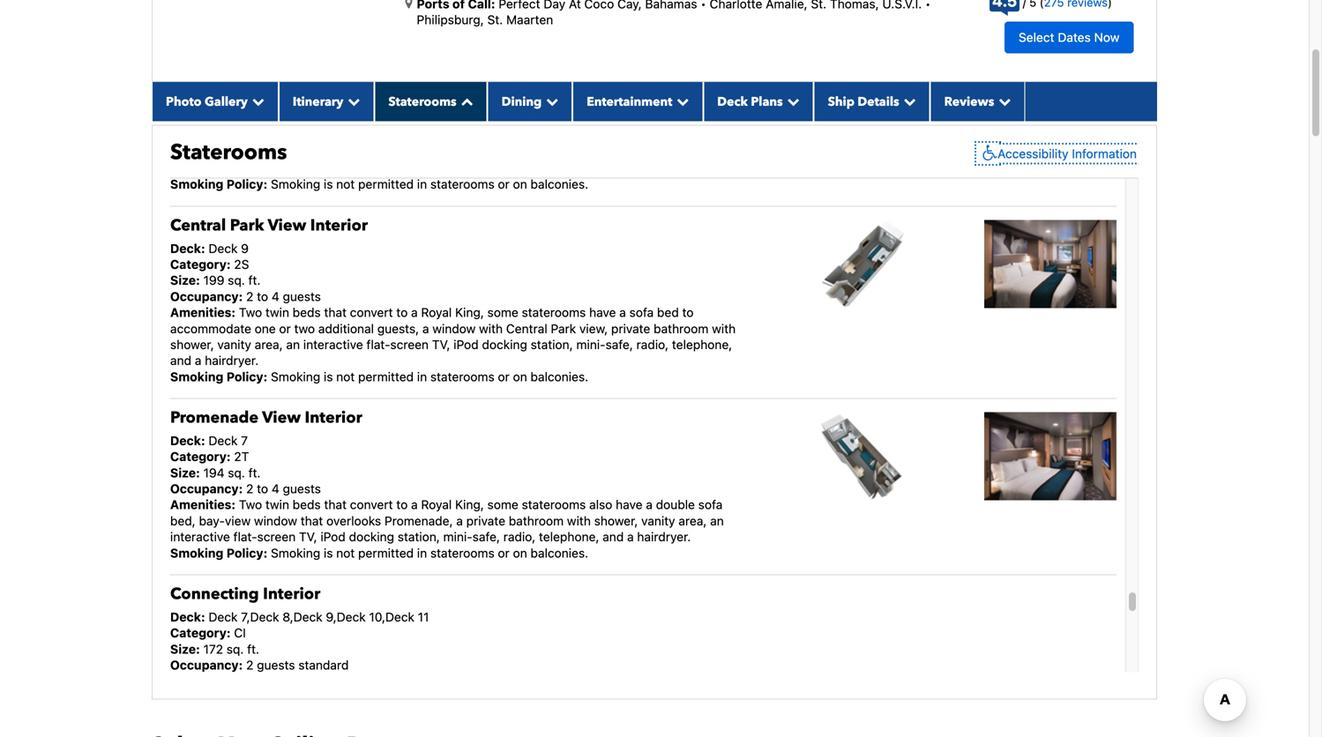 Task type: locate. For each thing, give the bounding box(es) containing it.
2 amenities: from the top
[[170, 498, 236, 512]]

1 on from the top
[[513, 177, 527, 192]]

not down has at the bottom
[[336, 722, 355, 737]]

in inside two twin beds that convert to a royal king, some staterooms also have a double sofa bed, bay-view window that overlooks promenade, a private bathroom with shower, vanity area, an interactive flat-screen tv, ipod docking station, mini-safe, radio, telephone, and a hairdryer. smoking policy: smoking is not permitted in staterooms or on balconies.
[[417, 546, 427, 561]]

central park view interior deck: deck 9
[[170, 215, 368, 256]]

ft. inside 1r 260 sq. ft. up to 6 guests two twin beds that convert to a royal king, sofa that converts to double bed, two pullman beds, a private bathroom with shower, vanity area, an interactive flat-screen tv, ipod docking station, mini-safe, radio, telephone, and a hairdryer. smoking policy: smoking is not permitted in staterooms or on balconies.
[[250, 97, 262, 111]]

0 vertical spatial category:
[[170, 257, 231, 272]]

additional
[[318, 321, 374, 336]]

1 in from the top
[[417, 177, 427, 192]]

0 vertical spatial double
[[609, 129, 648, 143]]

category: up 172
[[170, 626, 231, 641]]

0 horizontal spatial double
[[609, 129, 648, 143]]

1 horizontal spatial bed,
[[651, 129, 676, 143]]

sq. inside category: 2t size: 194 sq. ft. occupancy: 2 to 4 guests amenities:
[[228, 466, 245, 480]]

2 vertical spatial sofa
[[699, 498, 723, 512]]

chevron down image for reviews
[[995, 95, 1011, 107]]

deck: inside promenade view interior deck: deck 7
[[170, 434, 205, 448]]

convert
[[350, 129, 393, 143], [350, 305, 393, 320], [350, 498, 393, 512], [463, 674, 506, 689]]

1 horizontal spatial two
[[355, 674, 376, 689]]

0 horizontal spatial window
[[254, 514, 297, 528]]

itinerary button
[[279, 82, 374, 121]]

2 inside category: 2s size: 199 sq. ft. occupancy: 2 to 4 guests amenities:
[[246, 289, 254, 304]]

guests up stateroom
[[257, 658, 295, 673]]

bathroom inside two twin beds that convert to a royal king, some staterooms have a sofa bed to accommodate one or two additional guests, a window with central park view, private bathroom with shower, vanity area, an interactive flat-screen tv, ipod docking station, mini-safe, radio, telephone, and a hairdryer. smoking policy: smoking is not permitted in staterooms or on balconies.
[[654, 321, 709, 336]]

1 horizontal spatial double
[[656, 498, 695, 512]]

3 in from the top
[[417, 546, 427, 561]]

2 for view
[[246, 482, 254, 496]]

1 chevron down image from the left
[[344, 95, 360, 107]]

pullman
[[170, 145, 215, 160]]

beds inside connecting interior deck: deck 7,deck 8,deck 9,deck 10,deck 11 category: ci size: 172 sq. ft. occupancy: 2 guests standard each stateroom has two twin beds that convert to a royal king, a private bathroom with shower, vanity area, an interactive flat-screen tv, ipod docking station, mini-safe, radio, telephone, and a hairdryer. smoking is not permitted in staterooms or on balconies.
[[406, 674, 434, 689]]

chevron down image up up at the left of page
[[248, 95, 265, 107]]

vanity
[[439, 145, 473, 160], [217, 337, 251, 352], [642, 514, 676, 528], [217, 690, 251, 705]]

to
[[266, 113, 277, 127], [396, 129, 408, 143], [594, 129, 605, 143], [257, 289, 268, 304], [396, 305, 408, 320], [683, 305, 694, 320], [257, 482, 268, 496], [396, 498, 408, 512], [510, 674, 521, 689]]

1 balconies. from the top
[[531, 177, 589, 192]]

0 vertical spatial 4
[[272, 289, 280, 304]]

3 deck: from the top
[[170, 610, 205, 625]]

0 vertical spatial staterooms
[[389, 93, 457, 110]]

4
[[272, 289, 280, 304], [272, 482, 280, 496]]

1 size: from the top
[[170, 273, 200, 288]]

2 permitted from the top
[[358, 370, 414, 384]]

interactive down 'converts'
[[525, 145, 585, 160]]

window right view at the left
[[254, 514, 297, 528]]

reviews button
[[931, 82, 1026, 121]]

1 vertical spatial 2
[[246, 482, 254, 496]]

beds,
[[219, 145, 250, 160]]

1 occupancy: from the top
[[170, 289, 243, 304]]

3 category: from the top
[[170, 626, 231, 641]]

sofa inside two twin beds that convert to a royal king, some staterooms also have a double sofa bed, bay-view window that overlooks promenade, a private bathroom with shower, vanity area, an interactive flat-screen tv, ipod docking station, mini-safe, radio, telephone, and a hairdryer. smoking policy: smoking is not permitted in staterooms or on balconies.
[[699, 498, 723, 512]]

1 vertical spatial staterooms
[[170, 138, 287, 167]]

0 vertical spatial deck:
[[170, 241, 205, 256]]

convert inside 1r 260 sq. ft. up to 6 guests two twin beds that convert to a royal king, sofa that converts to double bed, two pullman beds, a private bathroom with shower, vanity area, an interactive flat-screen tv, ipod docking station, mini-safe, radio, telephone, and a hairdryer. smoking policy: smoking is not permitted in staterooms or on balconies.
[[350, 129, 393, 143]]

2 chevron down image from the left
[[673, 95, 689, 107]]

interactive down 'additional'
[[303, 337, 363, 352]]

ft. inside connecting interior deck: deck 7,deck 8,deck 9,deck 10,deck 11 category: ci size: 172 sq. ft. occupancy: 2 guests standard each stateroom has two twin beds that convert to a royal king, a private bathroom with shower, vanity area, an interactive flat-screen tv, ipod docking station, mini-safe, radio, telephone, and a hairdryer. smoking is not permitted in staterooms or on balconies.
[[247, 642, 259, 657]]

convert inside two twin beds that convert to a royal king, some staterooms also have a double sofa bed, bay-view window that overlooks promenade, a private bathroom with shower, vanity area, an interactive flat-screen tv, ipod docking station, mini-safe, radio, telephone, and a hairdryer. smoking policy: smoking is not permitted in staterooms or on balconies.
[[350, 498, 393, 512]]

guests inside category: 2s size: 199 sq. ft. occupancy: 2 to 4 guests amenities:
[[283, 289, 321, 304]]

hairdryer. inside two twin beds that convert to a royal king, some staterooms also have a double sofa bed, bay-view window that overlooks promenade, a private bathroom with shower, vanity area, an interactive flat-screen tv, ipod docking station, mini-safe, radio, telephone, and a hairdryer. smoking policy: smoking is not permitted in staterooms or on balconies.
[[637, 530, 691, 545]]

is inside two twin beds that convert to a royal king, some staterooms also have a double sofa bed, bay-view window that overlooks promenade, a private bathroom with shower, vanity area, an interactive flat-screen tv, ipod docking station, mini-safe, radio, telephone, and a hairdryer. smoking policy: smoking is not permitted in staterooms or on balconies.
[[324, 546, 333, 561]]

interactive
[[525, 145, 585, 160], [303, 337, 363, 352], [170, 530, 230, 545], [303, 690, 363, 705]]

1 vertical spatial have
[[616, 498, 643, 512]]

not inside two twin beds that convert to a royal king, some staterooms have a sofa bed to accommodate one or two additional guests, a window with central park view, private bathroom with shower, vanity area, an interactive flat-screen tv, ipod docking station, mini-safe, radio, telephone, and a hairdryer. smoking policy: smoking is not permitted in staterooms or on balconies.
[[336, 370, 355, 384]]

2 balconies. from the top
[[531, 370, 589, 384]]

mini- inside two twin beds that convert to a royal king, some staterooms also have a double sofa bed, bay-view window that overlooks promenade, a private bathroom with shower, vanity area, an interactive flat-screen tv, ipod docking station, mini-safe, radio, telephone, and a hairdryer. smoking policy: smoking is not permitted in staterooms or on balconies.
[[443, 530, 473, 545]]

2 vertical spatial deck:
[[170, 610, 205, 625]]

photo gallery
[[166, 93, 248, 110]]

2 horizontal spatial sofa
[[699, 498, 723, 512]]

screen inside connecting interior deck: deck 7,deck 8,deck 9,deck 10,deck 11 category: ci size: 172 sq. ft. occupancy: 2 guests standard each stateroom has two twin beds that convert to a royal king, a private bathroom with shower, vanity area, an interactive flat-screen tv, ipod docking station, mini-safe, radio, telephone, and a hairdryer. smoking is not permitted in staterooms or on balconies.
[[390, 690, 429, 705]]

not
[[336, 177, 355, 192], [336, 370, 355, 384], [336, 546, 355, 561], [336, 722, 355, 737]]

area, inside two twin beds that convert to a royal king, some staterooms also have a double sofa bed, bay-view window that overlooks promenade, a private bathroom with shower, vanity area, an interactive flat-screen tv, ipod docking station, mini-safe, radio, telephone, and a hairdryer. smoking policy: smoking is not permitted in staterooms or on balconies.
[[679, 514, 707, 528]]

chevron down image left deck plans
[[673, 95, 689, 107]]

chevron down image left staterooms dropdown button
[[344, 95, 360, 107]]

1 policy: from the top
[[227, 177, 268, 192]]

interior
[[310, 215, 368, 236], [305, 407, 362, 429], [263, 584, 321, 605]]

deck: down promenade
[[170, 434, 205, 448]]

safe,
[[294, 161, 321, 176], [606, 337, 633, 352], [473, 530, 500, 545], [606, 690, 633, 705]]

radio, inside two twin beds that convert to a royal king, some staterooms have a sofa bed to accommodate one or two additional guests, a window with central park view, private bathroom with shower, vanity area, an interactive flat-screen tv, ipod docking station, mini-safe, radio, telephone, and a hairdryer. smoking policy: smoking is not permitted in staterooms or on balconies.
[[637, 337, 669, 352]]

2 vertical spatial interior
[[263, 584, 321, 605]]

chevron down image for dining
[[542, 95, 559, 107]]

private
[[264, 145, 303, 160], [611, 321, 651, 336], [466, 514, 506, 528], [611, 674, 650, 689]]

policy: inside two twin beds that convert to a royal king, some staterooms have a sofa bed to accommodate one or two additional guests, a window with central park view, private bathroom with shower, vanity area, an interactive flat-screen tv, ipod docking station, mini-safe, radio, telephone, and a hairdryer. smoking policy: smoking is not permitted in staterooms or on balconies.
[[227, 370, 268, 384]]

sq. inside connecting interior deck: deck 7,deck 8,deck 9,deck 10,deck 11 category: ci size: 172 sq. ft. occupancy: 2 guests standard each stateroom has two twin beds that convert to a royal king, a private bathroom with shower, vanity area, an interactive flat-screen tv, ipod docking station, mini-safe, radio, telephone, and a hairdryer. smoking is not permitted in staterooms or on balconies.
[[227, 642, 244, 657]]

0 vertical spatial two
[[680, 129, 700, 143]]

2 vertical spatial policy:
[[227, 546, 268, 561]]

chevron down image for photo gallery
[[248, 95, 265, 107]]

window right guests,
[[433, 321, 476, 336]]

stateroom
[[270, 674, 328, 689]]

0 horizontal spatial park
[[230, 215, 264, 236]]

screen down 11
[[390, 690, 429, 705]]

station,
[[219, 161, 261, 176], [531, 337, 573, 352], [398, 530, 440, 545], [531, 690, 573, 705]]

guests down promenade view interior deck: deck 7
[[283, 482, 321, 496]]

4 in from the top
[[417, 722, 427, 737]]

information
[[1072, 146, 1137, 161]]

staterooms
[[389, 93, 457, 110], [170, 138, 287, 167]]

deck plans
[[718, 93, 783, 110]]

not inside two twin beds that convert to a royal king, some staterooms also have a double sofa bed, bay-view window that overlooks promenade, a private bathroom with shower, vanity area, an interactive flat-screen tv, ipod docking station, mini-safe, radio, telephone, and a hairdryer. smoking policy: smoking is not permitted in staterooms or on balconies.
[[336, 546, 355, 561]]

central left view,
[[506, 321, 548, 336]]

smoking down stateroom
[[271, 722, 320, 737]]

0 vertical spatial 2
[[246, 289, 254, 304]]

shower, down 172
[[170, 690, 214, 705]]

is down has at the bottom
[[324, 722, 333, 737]]

screen down entertainment
[[612, 145, 650, 160]]

is down overlooks
[[324, 546, 333, 561]]

size: left 199
[[170, 273, 200, 288]]

accessibility
[[998, 146, 1069, 161]]

double down entertainment
[[609, 129, 648, 143]]

radio,
[[325, 161, 357, 176], [637, 337, 669, 352], [504, 530, 536, 545], [637, 690, 669, 705]]

or
[[498, 177, 510, 192], [279, 321, 291, 336], [498, 370, 510, 384], [498, 546, 510, 561], [498, 722, 510, 737]]

0 vertical spatial window
[[433, 321, 476, 336]]

an
[[508, 145, 522, 160], [286, 337, 300, 352], [710, 514, 724, 528], [286, 690, 300, 705]]

reviews
[[945, 93, 995, 110]]

0 vertical spatial some
[[488, 305, 519, 320]]

photo gallery button
[[152, 82, 279, 121]]

3 permitted from the top
[[358, 546, 414, 561]]

2 policy: from the top
[[227, 370, 268, 384]]

interactive down has at the bottom
[[303, 690, 363, 705]]

amenities: inside category: 2t size: 194 sq. ft. occupancy: 2 to 4 guests amenities:
[[170, 498, 236, 512]]

deck up the ci
[[209, 610, 238, 625]]

occupancy: down 194
[[170, 482, 243, 496]]

guests down itinerary
[[292, 113, 330, 127]]

permitted inside connecting interior deck: deck 7,deck 8,deck 9,deck 10,deck 11 category: ci size: 172 sq. ft. occupancy: 2 guests standard each stateroom has two twin beds that convert to a royal king, a private bathroom with shower, vanity area, an interactive flat-screen tv, ipod docking station, mini-safe, radio, telephone, and a hairdryer. smoking is not permitted in staterooms or on balconies.
[[358, 722, 414, 737]]

and
[[424, 161, 445, 176], [170, 354, 192, 368], [603, 530, 624, 545], [170, 706, 192, 721]]

king, inside connecting interior deck: deck 7,deck 8,deck 9,deck 10,deck 11 category: ci size: 172 sq. ft. occupancy: 2 guests standard each stateroom has two twin beds that convert to a royal king, a private bathroom with shower, vanity area, an interactive flat-screen tv, ipod docking station, mini-safe, radio, telephone, and a hairdryer. smoking is not permitted in staterooms or on balconies.
[[569, 674, 598, 689]]

two right has at the bottom
[[355, 674, 376, 689]]

some inside two twin beds that convert to a royal king, some staterooms also have a double sofa bed, bay-view window that overlooks promenade, a private bathroom with shower, vanity area, an interactive flat-screen tv, ipod docking station, mini-safe, radio, telephone, and a hairdryer. smoking policy: smoking is not permitted in staterooms or on balconies.
[[488, 498, 519, 512]]

screen down category: 2t size: 194 sq. ft. occupancy: 2 to 4 guests amenities:
[[257, 530, 296, 545]]

screen
[[612, 145, 650, 160], [390, 337, 429, 352], [257, 530, 296, 545], [390, 690, 429, 705]]

1 deck: from the top
[[170, 241, 205, 256]]

docking
[[170, 161, 216, 176], [482, 337, 528, 352], [349, 530, 394, 545], [482, 690, 528, 705]]

1 4 from the top
[[272, 289, 280, 304]]

not down overlooks
[[336, 546, 355, 561]]

chevron down image left ship
[[783, 95, 800, 107]]

sq. down the ci
[[227, 642, 244, 657]]

cabin image for deck 9 deck on wonder of the seas image
[[985, 220, 1117, 308]]

or inside 1r 260 sq. ft. up to 6 guests two twin beds that convert to a royal king, sofa that converts to double bed, two pullman beds, a private bathroom with shower, vanity area, an interactive flat-screen tv, ipod docking station, mini-safe, radio, telephone, and a hairdryer. smoking policy: smoking is not permitted in staterooms or on balconies.
[[498, 177, 510, 192]]

category: up 199
[[170, 257, 231, 272]]

1 vertical spatial category:
[[170, 450, 231, 464]]

1 some from the top
[[488, 305, 519, 320]]

occupancy: down 172
[[170, 658, 243, 673]]

chevron down image for ship details
[[900, 95, 916, 107]]

1 horizontal spatial staterooms
[[389, 93, 457, 110]]

smoking
[[170, 177, 224, 192], [271, 177, 320, 192], [170, 370, 224, 384], [271, 370, 320, 384], [170, 546, 224, 561], [271, 546, 320, 561], [271, 722, 320, 737]]

3 two from the top
[[239, 498, 262, 512]]

1 category: from the top
[[170, 257, 231, 272]]

2 category: from the top
[[170, 450, 231, 464]]

flat-
[[588, 145, 612, 160], [367, 337, 390, 352], [233, 530, 257, 545], [367, 690, 390, 705]]

occupancy: inside category: 2t size: 194 sq. ft. occupancy: 2 to 4 guests amenities:
[[170, 482, 243, 496]]

two inside two twin beds that convert to a royal king, some staterooms also have a double sofa bed, bay-view window that overlooks promenade, a private bathroom with shower, vanity area, an interactive flat-screen tv, ipod docking station, mini-safe, radio, telephone, and a hairdryer. smoking policy: smoking is not permitted in staterooms or on balconies.
[[239, 498, 262, 512]]

4 for park
[[272, 289, 280, 304]]

policy: down one
[[227, 370, 268, 384]]

two right one
[[294, 321, 315, 336]]

flat- inside connecting interior deck: deck 7,deck 8,deck 9,deck 10,deck 11 category: ci size: 172 sq. ft. occupancy: 2 guests standard each stateroom has two twin beds that convert to a royal king, a private bathroom with shower, vanity area, an interactive flat-screen tv, ipod docking station, mini-safe, radio, telephone, and a hairdryer. smoking is not permitted in staterooms or on balconies.
[[367, 690, 390, 705]]

private inside connecting interior deck: deck 7,deck 8,deck 9,deck 10,deck 11 category: ci size: 172 sq. ft. occupancy: 2 guests standard each stateroom has two twin beds that convert to a royal king, a private bathroom with shower, vanity area, an interactive flat-screen tv, ipod docking station, mini-safe, radio, telephone, and a hairdryer. smoking is not permitted in staterooms or on balconies.
[[611, 674, 650, 689]]

permitted inside 1r 260 sq. ft. up to 6 guests two twin beds that convert to a royal king, sofa that converts to double bed, two pullman beds, a private bathroom with shower, vanity area, an interactive flat-screen tv, ipod docking station, mini-safe, radio, telephone, and a hairdryer. smoking policy: smoking is not permitted in staterooms or on balconies.
[[358, 177, 414, 192]]

3 chevron down image from the left
[[900, 95, 916, 107]]

1 vertical spatial size:
[[170, 466, 200, 480]]

sq. down 2t
[[228, 466, 245, 480]]

chevron down image inside entertainment dropdown button
[[673, 95, 689, 107]]

central up 199
[[170, 215, 226, 236]]

3 chevron down image from the left
[[783, 95, 800, 107]]

deck: inside central park view interior deck: deck 9
[[170, 241, 205, 256]]

wheelchair image
[[979, 145, 998, 162]]

interactive inside two twin beds that convert to a royal king, some staterooms also have a double sofa bed, bay-view window that overlooks promenade, a private bathroom with shower, vanity area, an interactive flat-screen tv, ipod docking station, mini-safe, radio, telephone, and a hairdryer. smoking policy: smoking is not permitted in staterooms or on balconies.
[[170, 530, 230, 545]]

8,deck
[[283, 610, 323, 625]]

1 permitted from the top
[[358, 177, 414, 192]]

policy: down beds, at the top
[[227, 177, 268, 192]]

3 balconies. from the top
[[531, 546, 589, 561]]

a
[[411, 129, 418, 143], [254, 145, 261, 160], [449, 161, 455, 176], [411, 305, 418, 320], [620, 305, 626, 320], [423, 321, 429, 336], [195, 354, 202, 368], [411, 498, 418, 512], [646, 498, 653, 512], [456, 514, 463, 528], [627, 530, 634, 545], [525, 674, 531, 689], [601, 674, 608, 689], [195, 706, 202, 721]]

2 vertical spatial size:
[[170, 642, 200, 657]]

1 2 from the top
[[246, 289, 254, 304]]

twin
[[266, 129, 289, 143], [266, 305, 289, 320], [266, 498, 289, 512], [379, 674, 403, 689]]

3 is from the top
[[324, 546, 333, 561]]

one
[[255, 321, 276, 336]]

in inside 1r 260 sq. ft. up to 6 guests two twin beds that convert to a royal king, sofa that converts to double bed, two pullman beds, a private bathroom with shower, vanity area, an interactive flat-screen tv, ipod docking station, mini-safe, radio, telephone, and a hairdryer. smoking policy: smoking is not permitted in staterooms or on balconies.
[[417, 177, 427, 192]]

1 vertical spatial occupancy:
[[170, 482, 243, 496]]

flat- down view at the left
[[233, 530, 257, 545]]

2 up each
[[246, 658, 254, 673]]

ft. down 2t
[[249, 466, 261, 480]]

shower, down staterooms dropdown button
[[392, 145, 436, 160]]

0 horizontal spatial central
[[170, 215, 226, 236]]

smoking up 8,deck
[[271, 546, 320, 561]]

guests inside category: 2t size: 194 sq. ft. occupancy: 2 to 4 guests amenities:
[[283, 482, 321, 496]]

4 inside category: 2t size: 194 sq. ft. occupancy: 2 to 4 guests amenities:
[[272, 482, 280, 496]]

3 on from the top
[[513, 546, 527, 561]]

beds down promenade view interior deck: deck 7
[[293, 498, 321, 512]]

an inside 1r 260 sq. ft. up to 6 guests two twin beds that convert to a royal king, sofa that converts to double bed, two pullman beds, a private bathroom with shower, vanity area, an interactive flat-screen tv, ipod docking station, mini-safe, radio, telephone, and a hairdryer. smoking policy: smoking is not permitted in staterooms or on balconies.
[[508, 145, 522, 160]]

tv, inside connecting interior deck: deck 7,deck 8,deck 9,deck 10,deck 11 category: ci size: 172 sq. ft. occupancy: 2 guests standard each stateroom has two twin beds that convert to a royal king, a private bathroom with shower, vanity area, an interactive flat-screen tv, ipod docking station, mini-safe, radio, telephone, and a hairdryer. smoking is not permitted in staterooms or on balconies.
[[432, 690, 450, 705]]

photo
[[166, 93, 202, 110]]

flat- down 10,deck
[[367, 690, 390, 705]]

have right also
[[616, 498, 643, 512]]

ft. down 2s
[[248, 273, 261, 288]]

1 vertical spatial amenities:
[[170, 498, 236, 512]]

1 chevron down image from the left
[[248, 95, 265, 107]]

bay-
[[199, 514, 225, 528]]

0 vertical spatial sofa
[[488, 129, 512, 143]]

4 on from the top
[[513, 722, 527, 737]]

1 is from the top
[[324, 177, 333, 192]]

beds down itinerary
[[293, 129, 321, 143]]

some inside two twin beds that convert to a royal king, some staterooms have a sofa bed to accommodate one or two additional guests, a window with central park view, private bathroom with shower, vanity area, an interactive flat-screen tv, ipod docking station, mini-safe, radio, telephone, and a hairdryer. smoking policy: smoking is not permitted in staterooms or on balconies.
[[488, 305, 519, 320]]

occupancy: for central
[[170, 289, 243, 304]]

view right promenade
[[262, 407, 301, 429]]

2 occupancy: from the top
[[170, 482, 243, 496]]

bed, left bay-
[[170, 514, 196, 528]]

1 vertical spatial park
[[551, 321, 576, 336]]

4 down promenade view interior deck: deck 7
[[272, 482, 280, 496]]

in
[[417, 177, 427, 192], [417, 370, 427, 384], [417, 546, 427, 561], [417, 722, 427, 737]]

0 vertical spatial size:
[[170, 273, 200, 288]]

is down 'additional'
[[324, 370, 333, 384]]

4 chevron down image from the left
[[995, 95, 1011, 107]]

twin inside connecting interior deck: deck 7,deck 8,deck 9,deck 10,deck 11 category: ci size: 172 sq. ft. occupancy: 2 guests standard each stateroom has two twin beds that convert to a royal king, a private bathroom with shower, vanity area, an interactive flat-screen tv, ipod docking station, mini-safe, radio, telephone, and a hairdryer. smoking is not permitted in staterooms or on balconies.
[[379, 674, 403, 689]]

beds up 'additional'
[[293, 305, 321, 320]]

chevron up image
[[457, 95, 474, 107]]

have up view,
[[589, 305, 616, 320]]

smoking up promenade
[[170, 370, 224, 384]]

1 vertical spatial 4
[[272, 482, 280, 496]]

chevron down image for itinerary
[[344, 95, 360, 107]]

bathroom inside 1r 260 sq. ft. up to 6 guests two twin beds that convert to a royal king, sofa that converts to double bed, two pullman beds, a private bathroom with shower, vanity area, an interactive flat-screen tv, ipod docking station, mini-safe, radio, telephone, and a hairdryer. smoking policy: smoking is not permitted in staterooms or on balconies.
[[306, 145, 361, 160]]

guests inside 1r 260 sq. ft. up to 6 guests two twin beds that convert to a royal king, sofa that converts to double bed, two pullman beds, a private bathroom with shower, vanity area, an interactive flat-screen tv, ipod docking station, mini-safe, radio, telephone, and a hairdryer. smoking policy: smoking is not permitted in staterooms or on balconies.
[[292, 113, 330, 127]]

1 vertical spatial two
[[294, 321, 315, 336]]

2 deck: from the top
[[170, 434, 205, 448]]

2 down 2s
[[246, 289, 254, 304]]

dates
[[1058, 30, 1091, 44]]

1 vertical spatial view
[[262, 407, 301, 429]]

2 on from the top
[[513, 370, 527, 384]]

interactive inside two twin beds that convert to a royal king, some staterooms have a sofa bed to accommodate one or two additional guests, a window with central park view, private bathroom with shower, vanity area, an interactive flat-screen tv, ipod docking station, mini-safe, radio, telephone, and a hairdryer. smoking policy: smoking is not permitted in staterooms or on balconies.
[[303, 337, 363, 352]]

bed,
[[651, 129, 676, 143], [170, 514, 196, 528]]

3 2 from the top
[[246, 658, 254, 673]]

2 two from the top
[[239, 305, 262, 320]]

vanity inside two twin beds that convert to a royal king, some staterooms also have a double sofa bed, bay-view window that overlooks promenade, a private bathroom with shower, vanity area, an interactive flat-screen tv, ipod docking station, mini-safe, radio, telephone, and a hairdryer. smoking policy: smoking is not permitted in staterooms or on balconies.
[[642, 514, 676, 528]]

4 up one
[[272, 289, 280, 304]]

amenities:
[[170, 305, 236, 320], [170, 498, 236, 512]]

2
[[246, 289, 254, 304], [246, 482, 254, 496], [246, 658, 254, 673]]

park
[[230, 215, 264, 236], [551, 321, 576, 336]]

beds inside 1r 260 sq. ft. up to 6 guests two twin beds that convert to a royal king, sofa that converts to double bed, two pullman beds, a private bathroom with shower, vanity area, an interactive flat-screen tv, ipod docking station, mini-safe, radio, telephone, and a hairdryer. smoking policy: smoking is not permitted in staterooms or on balconies.
[[293, 129, 321, 143]]

2 down 2t
[[246, 482, 254, 496]]

staterooms down up at the left of page
[[170, 138, 287, 167]]

beds inside two twin beds that convert to a royal king, some staterooms also have a double sofa bed, bay-view window that overlooks promenade, a private bathroom with shower, vanity area, an interactive flat-screen tv, ipod docking station, mini-safe, radio, telephone, and a hairdryer. smoking policy: smoking is not permitted in staterooms or on balconies.
[[293, 498, 321, 512]]

1 not from the top
[[336, 177, 355, 192]]

two down entertainment dropdown button
[[680, 129, 700, 143]]

199
[[203, 273, 225, 288]]

mini- inside 1r 260 sq. ft. up to 6 guests two twin beds that convert to a royal king, sofa that converts to double bed, two pullman beds, a private bathroom with shower, vanity area, an interactive flat-screen tv, ipod docking station, mini-safe, radio, telephone, and a hairdryer. smoking policy: smoking is not permitted in staterooms or on balconies.
[[265, 161, 294, 176]]

1 vertical spatial sofa
[[630, 305, 654, 320]]

two
[[239, 129, 262, 143], [239, 305, 262, 320], [239, 498, 262, 512]]

9,deck
[[326, 610, 366, 625]]

station, inside 1r 260 sq. ft. up to 6 guests two twin beds that convert to a royal king, sofa that converts to double bed, two pullman beds, a private bathroom with shower, vanity area, an interactive flat-screen tv, ipod docking station, mini-safe, radio, telephone, and a hairdryer. smoking policy: smoking is not permitted in staterooms or on balconies.
[[219, 161, 261, 176]]

2 vertical spatial two
[[355, 674, 376, 689]]

1 horizontal spatial sofa
[[630, 305, 654, 320]]

interior inside promenade view interior deck: deck 7
[[305, 407, 362, 429]]

0 vertical spatial central
[[170, 215, 226, 236]]

deck plans button
[[704, 82, 814, 121]]

shower, down accommodate
[[170, 337, 214, 352]]

ft. up each
[[247, 642, 259, 657]]

2 some from the top
[[488, 498, 519, 512]]

park left view,
[[551, 321, 576, 336]]

2 not from the top
[[336, 370, 355, 384]]

policy: down view at the left
[[227, 546, 268, 561]]

1 amenities: from the top
[[170, 305, 236, 320]]

1 vertical spatial some
[[488, 498, 519, 512]]

hairdryer. inside 1r 260 sq. ft. up to 6 guests two twin beds that convert to a royal king, sofa that converts to double bed, two pullman beds, a private bathroom with shower, vanity area, an interactive flat-screen tv, ipod docking station, mini-safe, radio, telephone, and a hairdryer. smoking policy: smoking is not permitted in staterooms or on balconies.
[[459, 161, 512, 176]]

bed, down entertainment dropdown button
[[651, 129, 676, 143]]

2 vertical spatial category:
[[170, 626, 231, 641]]

twin inside two twin beds that convert to a royal king, some staterooms also have a double sofa bed, bay-view window that overlooks promenade, a private bathroom with shower, vanity area, an interactive flat-screen tv, ipod docking station, mini-safe, radio, telephone, and a hairdryer. smoking policy: smoking is not permitted in staterooms or on balconies.
[[266, 498, 289, 512]]

0 vertical spatial two
[[239, 129, 262, 143]]

some for central park view interior
[[488, 305, 519, 320]]

3 policy: from the top
[[227, 546, 268, 561]]

size: for central park view interior
[[170, 273, 200, 288]]

flat- down 'converts'
[[588, 145, 612, 160]]

1 vertical spatial policy:
[[227, 370, 268, 384]]

0 vertical spatial park
[[230, 215, 264, 236]]

interactive inside 1r 260 sq. ft. up to 6 guests two twin beds that convert to a royal king, sofa that converts to double bed, two pullman beds, a private bathroom with shower, vanity area, an interactive flat-screen tv, ipod docking station, mini-safe, radio, telephone, and a hairdryer. smoking policy: smoking is not permitted in staterooms or on balconies.
[[525, 145, 585, 160]]

two up view at the left
[[239, 498, 262, 512]]

radio, inside connecting interior deck: deck 7,deck 8,deck 9,deck 10,deck 11 category: ci size: 172 sq. ft. occupancy: 2 guests standard each stateroom has two twin beds that convert to a royal king, a private bathroom with shower, vanity area, an interactive flat-screen tv, ipod docking station, mini-safe, radio, telephone, and a hairdryer. smoking is not permitted in staterooms or on balconies.
[[637, 690, 669, 705]]

2 2 from the top
[[246, 482, 254, 496]]

deck
[[718, 93, 748, 110], [209, 241, 238, 256], [209, 434, 238, 448], [209, 610, 238, 625]]

royal
[[421, 129, 452, 143], [421, 305, 452, 320], [421, 498, 452, 512], [535, 674, 565, 689]]

1 vertical spatial interior
[[305, 407, 362, 429]]

0 horizontal spatial two
[[294, 321, 315, 336]]

sq. down 1r
[[229, 97, 247, 111]]

telephone,
[[360, 161, 421, 176], [672, 337, 733, 352], [539, 530, 599, 545], [672, 690, 733, 705]]

window inside two twin beds that convert to a royal king, some staterooms have a sofa bed to accommodate one or two additional guests, a window with central park view, private bathroom with shower, vanity area, an interactive flat-screen tv, ipod docking station, mini-safe, radio, telephone, and a hairdryer. smoking policy: smoking is not permitted in staterooms or on balconies.
[[433, 321, 476, 336]]

screen down guests,
[[390, 337, 429, 352]]

guests inside connecting interior deck: deck 7,deck 8,deck 9,deck 10,deck 11 category: ci size: 172 sq. ft. occupancy: 2 guests standard each stateroom has two twin beds that convert to a royal king, a private bathroom with shower, vanity area, an interactive flat-screen tv, ipod docking station, mini-safe, radio, telephone, and a hairdryer. smoking is not permitted in staterooms or on balconies.
[[257, 658, 295, 673]]

deck left plans
[[718, 93, 748, 110]]

ft. up up at the left of page
[[250, 97, 262, 111]]

2 4 from the top
[[272, 482, 280, 496]]

3 occupancy: from the top
[[170, 658, 243, 673]]

beds
[[293, 129, 321, 143], [293, 305, 321, 320], [293, 498, 321, 512], [406, 674, 434, 689]]

1 horizontal spatial central
[[506, 321, 548, 336]]

1 horizontal spatial window
[[433, 321, 476, 336]]

0 horizontal spatial bed,
[[170, 514, 196, 528]]

bathroom inside connecting interior deck: deck 7,deck 8,deck 9,deck 10,deck 11 category: ci size: 172 sq. ft. occupancy: 2 guests standard each stateroom has two twin beds that convert to a royal king, a private bathroom with shower, vanity area, an interactive flat-screen tv, ipod docking station, mini-safe, radio, telephone, and a hairdryer. smoking is not permitted in staterooms or on balconies.
[[653, 674, 708, 689]]

category: up 194
[[170, 450, 231, 464]]

central inside two twin beds that convert to a royal king, some staterooms have a sofa bed to accommodate one or two additional guests, a window with central park view, private bathroom with shower, vanity area, an interactive flat-screen tv, ipod docking station, mini-safe, radio, telephone, and a hairdryer. smoking policy: smoking is not permitted in staterooms or on balconies.
[[506, 321, 548, 336]]

size: left 194
[[170, 466, 200, 480]]

2 horizontal spatial two
[[680, 129, 700, 143]]

amenities: up accommodate
[[170, 305, 236, 320]]

1 vertical spatial bed,
[[170, 514, 196, 528]]

park up 9
[[230, 215, 264, 236]]

chevron down image inside ship details dropdown button
[[900, 95, 916, 107]]

cabin image for deck 7 deck on wonder of the seas image
[[985, 413, 1117, 501]]

0 vertical spatial view
[[268, 215, 306, 236]]

ipod
[[675, 145, 700, 160], [454, 337, 479, 352], [321, 530, 346, 545], [454, 690, 479, 705]]

chevron down image up wheelchair icon
[[995, 95, 1011, 107]]

chevron down image up 'converts'
[[542, 95, 559, 107]]

0 vertical spatial occupancy:
[[170, 289, 243, 304]]

chevron down image inside deck plans dropdown button
[[783, 95, 800, 107]]

0 vertical spatial amenities:
[[170, 305, 236, 320]]

3 size: from the top
[[170, 642, 200, 657]]

safe, inside 1r 260 sq. ft. up to 6 guests two twin beds that convert to a royal king, sofa that converts to double bed, two pullman beds, a private bathroom with shower, vanity area, an interactive flat-screen tv, ipod docking station, mini-safe, radio, telephone, and a hairdryer. smoking policy: smoking is not permitted in staterooms or on balconies.
[[294, 161, 321, 176]]

double right also
[[656, 498, 695, 512]]

0 vertical spatial have
[[589, 305, 616, 320]]

deck: up 199
[[170, 241, 205, 256]]

not down 'additional'
[[336, 370, 355, 384]]

4 is from the top
[[324, 722, 333, 737]]

amenities: up bay-
[[170, 498, 236, 512]]

window
[[433, 321, 476, 336], [254, 514, 297, 528]]

guests up 'additional'
[[283, 289, 321, 304]]

occupancy: down 199
[[170, 289, 243, 304]]

category: inside category: 2t size: 194 sq. ft. occupancy: 2 to 4 guests amenities:
[[170, 450, 231, 464]]

deck left 7
[[209, 434, 238, 448]]

sq. inside 1r 260 sq. ft. up to 6 guests two twin beds that convert to a royal king, sofa that converts to double bed, two pullman beds, a private bathroom with shower, vanity area, an interactive flat-screen tv, ipod docking station, mini-safe, radio, telephone, and a hairdryer. smoking policy: smoking is not permitted in staterooms or on balconies.
[[229, 97, 247, 111]]

2 in from the top
[[417, 370, 427, 384]]

0 horizontal spatial sofa
[[488, 129, 512, 143]]

area, inside two twin beds that convert to a royal king, some staterooms have a sofa bed to accommodate one or two additional guests, a window with central park view, private bathroom with shower, vanity area, an interactive flat-screen tv, ipod docking station, mini-safe, radio, telephone, and a hairdryer. smoking policy: smoking is not permitted in staterooms or on balconies.
[[255, 337, 283, 352]]

details
[[858, 93, 900, 110]]

4 permitted from the top
[[358, 722, 414, 737]]

philipsburg,
[[417, 13, 484, 27]]

have
[[589, 305, 616, 320], [616, 498, 643, 512]]

itinerary
[[293, 93, 344, 110]]

1 vertical spatial two
[[239, 305, 262, 320]]

0 vertical spatial bed,
[[651, 129, 676, 143]]

1 horizontal spatial park
[[551, 321, 576, 336]]

4 balconies. from the top
[[531, 722, 589, 737]]

policy:
[[227, 177, 268, 192], [227, 370, 268, 384], [227, 546, 268, 561]]

2 horizontal spatial chevron down image
[[900, 95, 916, 107]]

0 vertical spatial policy:
[[227, 177, 268, 192]]

interactive inside connecting interior deck: deck 7,deck 8,deck 9,deck 10,deck 11 category: ci size: 172 sq. ft. occupancy: 2 guests standard each stateroom has two twin beds that convert to a royal king, a private bathroom with shower, vanity area, an interactive flat-screen tv, ipod docking station, mini-safe, radio, telephone, and a hairdryer. smoking is not permitted in staterooms or on balconies.
[[303, 690, 363, 705]]

promenade view interior deck: deck 7
[[170, 407, 362, 448]]

1 vertical spatial central
[[506, 321, 548, 336]]

2 vertical spatial occupancy:
[[170, 658, 243, 673]]

to inside connecting interior deck: deck 7,deck 8,deck 9,deck 10,deck 11 category: ci size: 172 sq. ft. occupancy: 2 guests standard each stateroom has two twin beds that convert to a royal king, a private bathroom with shower, vanity area, an interactive flat-screen tv, ipod docking station, mini-safe, radio, telephone, and a hairdryer. smoking is not permitted in staterooms or on balconies.
[[510, 674, 521, 689]]

2 vertical spatial two
[[239, 498, 262, 512]]

size:
[[170, 273, 200, 288], [170, 466, 200, 480], [170, 642, 200, 657]]

0 vertical spatial interior
[[310, 215, 368, 236]]

two up one
[[239, 305, 262, 320]]

interactive down bay-
[[170, 530, 230, 545]]

2 chevron down image from the left
[[542, 95, 559, 107]]

1 two from the top
[[239, 129, 262, 143]]

sq. down 2s
[[228, 273, 245, 288]]

beds down 11
[[406, 674, 434, 689]]

chevron down image
[[344, 95, 360, 107], [542, 95, 559, 107], [900, 95, 916, 107]]

1 vertical spatial double
[[656, 498, 695, 512]]

two down up at the left of page
[[239, 129, 262, 143]]

plans
[[751, 93, 783, 110]]

1 vertical spatial deck:
[[170, 434, 205, 448]]

sq. inside category: 2s size: 199 sq. ft. occupancy: 2 to 4 guests amenities:
[[228, 273, 245, 288]]

each
[[239, 674, 267, 689]]

flat- down guests,
[[367, 337, 390, 352]]

2 vertical spatial 2
[[246, 658, 254, 673]]

size: left 172
[[170, 642, 200, 657]]

1 horizontal spatial chevron down image
[[542, 95, 559, 107]]

1 vertical spatial window
[[254, 514, 297, 528]]

4 not from the top
[[336, 722, 355, 737]]

king, inside two twin beds that convert to a royal king, some staterooms have a sofa bed to accommodate one or two additional guests, a window with central park view, private bathroom with shower, vanity area, an interactive flat-screen tv, ipod docking station, mini-safe, radio, telephone, and a hairdryer. smoking policy: smoking is not permitted in staterooms or on balconies.
[[455, 305, 484, 320]]

3 not from the top
[[336, 546, 355, 561]]

telephone, inside connecting interior deck: deck 7,deck 8,deck 9,deck 10,deck 11 category: ci size: 172 sq. ft. occupancy: 2 guests standard each stateroom has two twin beds that convert to a royal king, a private bathroom with shower, vanity area, an interactive flat-screen tv, ipod docking station, mini-safe, radio, telephone, and a hairdryer. smoking is not permitted in staterooms or on balconies.
[[672, 690, 733, 705]]

deck: down connecting
[[170, 610, 205, 625]]

promenade
[[170, 407, 259, 429]]

on
[[513, 177, 527, 192], [513, 370, 527, 384], [513, 546, 527, 561], [513, 722, 527, 737]]

shower,
[[392, 145, 436, 160], [170, 337, 214, 352], [594, 514, 638, 528], [170, 690, 214, 705]]

tv,
[[654, 145, 672, 160], [432, 337, 450, 352], [299, 530, 317, 545], [432, 690, 450, 705]]

hairdryer.
[[459, 161, 512, 176], [205, 354, 259, 368], [637, 530, 691, 545], [205, 706, 259, 721]]

view,
[[580, 321, 608, 336]]

2 size: from the top
[[170, 466, 200, 480]]

mini-
[[265, 161, 294, 176], [577, 337, 606, 352], [443, 530, 473, 545], [577, 690, 606, 705]]

chevron down image
[[248, 95, 265, 107], [673, 95, 689, 107], [783, 95, 800, 107], [995, 95, 1011, 107]]

chevron down image left reviews
[[900, 95, 916, 107]]

staterooms down philipsburg,
[[389, 93, 457, 110]]

0 horizontal spatial chevron down image
[[344, 95, 360, 107]]

deck left 9
[[209, 241, 238, 256]]

staterooms inside connecting interior deck: deck 7,deck 8,deck 9,deck 10,deck 11 category: ci size: 172 sq. ft. occupancy: 2 guests standard each stateroom has two twin beds that convert to a royal king, a private bathroom with shower, vanity area, an interactive flat-screen tv, ipod docking station, mini-safe, radio, telephone, and a hairdryer. smoking is not permitted in staterooms or on balconies.
[[431, 722, 495, 737]]

with
[[365, 145, 388, 160], [479, 321, 503, 336], [712, 321, 736, 336], [567, 514, 591, 528], [712, 674, 735, 689]]

central
[[170, 215, 226, 236], [506, 321, 548, 336]]

is
[[324, 177, 333, 192], [324, 370, 333, 384], [324, 546, 333, 561], [324, 722, 333, 737]]

2 is from the top
[[324, 370, 333, 384]]

double
[[609, 129, 648, 143], [656, 498, 695, 512]]

double inside 1r 260 sq. ft. up to 6 guests two twin beds that convert to a royal king, sofa that converts to double bed, two pullman beds, a private bathroom with shower, vanity area, an interactive flat-screen tv, ipod docking station, mini-safe, radio, telephone, and a hairdryer. smoking policy: smoking is not permitted in staterooms or on balconies.
[[609, 129, 648, 143]]

view up category: 2s size: 199 sq. ft. occupancy: 2 to 4 guests amenities:
[[268, 215, 306, 236]]

bathroom inside two twin beds that convert to a royal king, some staterooms also have a double sofa bed, bay-view window that overlooks promenade, a private bathroom with shower, vanity area, an interactive flat-screen tv, ipod docking station, mini-safe, radio, telephone, and a hairdryer. smoking policy: smoking is not permitted in staterooms or on balconies.
[[509, 514, 564, 528]]

and inside 1r 260 sq. ft. up to 6 guests two twin beds that convert to a royal king, sofa that converts to double bed, two pullman beds, a private bathroom with shower, vanity area, an interactive flat-screen tv, ipod docking station, mini-safe, radio, telephone, and a hairdryer. smoking policy: smoking is not permitted in staterooms or on balconies.
[[424, 161, 445, 176]]

not down the itinerary dropdown button on the top of the page
[[336, 177, 355, 192]]

to inside two twin beds that convert to a royal king, some staterooms also have a double sofa bed, bay-view window that overlooks promenade, a private bathroom with shower, vanity area, an interactive flat-screen tv, ipod docking station, mini-safe, radio, telephone, and a hairdryer. smoking policy: smoking is not permitted in staterooms or on balconies.
[[396, 498, 408, 512]]

two inside two twin beds that convert to a royal king, some staterooms have a sofa bed to accommodate one or two additional guests, a window with central park view, private bathroom with shower, vanity area, an interactive flat-screen tv, ipod docking station, mini-safe, radio, telephone, and a hairdryer. smoking policy: smoking is not permitted in staterooms or on balconies.
[[239, 305, 262, 320]]



Task type: describe. For each thing, give the bounding box(es) containing it.
docking inside connecting interior deck: deck 7,deck 8,deck 9,deck 10,deck 11 category: ci size: 172 sq. ft. occupancy: 2 guests standard each stateroom has two twin beds that convert to a royal king, a private bathroom with shower, vanity area, an interactive flat-screen tv, ipod docking station, mini-safe, radio, telephone, and a hairdryer. smoking is not permitted in staterooms or on balconies.
[[482, 690, 528, 705]]

amenities: for promenade
[[170, 498, 236, 512]]

2s
[[234, 257, 249, 272]]

connecting
[[170, 584, 259, 605]]

radio, inside 1r 260 sq. ft. up to 6 guests two twin beds that convert to a royal king, sofa that converts to double bed, two pullman beds, a private bathroom with shower, vanity area, an interactive flat-screen tv, ipod docking station, mini-safe, radio, telephone, and a hairdryer. smoking policy: smoking is not permitted in staterooms or on balconies.
[[325, 161, 357, 176]]

station, inside two twin beds that convert to a royal king, some staterooms also have a double sofa bed, bay-view window that overlooks promenade, a private bathroom with shower, vanity area, an interactive flat-screen tv, ipod docking station, mini-safe, radio, telephone, and a hairdryer. smoking policy: smoking is not permitted in staterooms or on balconies.
[[398, 530, 440, 545]]

select          dates now link
[[1005, 22, 1134, 53]]

view inside promenade view interior deck: deck 7
[[262, 407, 301, 429]]

vanity inside 1r 260 sq. ft. up to 6 guests two twin beds that convert to a royal king, sofa that converts to double bed, two pullman beds, a private bathroom with shower, vanity area, an interactive flat-screen tv, ipod docking station, mini-safe, radio, telephone, and a hairdryer. smoking policy: smoking is not permitted in staterooms or on balconies.
[[439, 145, 473, 160]]

dining button
[[488, 82, 573, 121]]

10,deck
[[369, 610, 415, 625]]

ipod inside two twin beds that convert to a royal king, some staterooms have a sofa bed to accommodate one or two additional guests, a window with central park view, private bathroom with shower, vanity area, an interactive flat-screen tv, ipod docking station, mini-safe, radio, telephone, and a hairdryer. smoking policy: smoking is not permitted in staterooms or on balconies.
[[454, 337, 479, 352]]

docking inside 1r 260 sq. ft. up to 6 guests two twin beds that convert to a royal king, sofa that converts to double bed, two pullman beds, a private bathroom with shower, vanity area, an interactive flat-screen tv, ipod docking station, mini-safe, radio, telephone, and a hairdryer. smoking policy: smoking is not permitted in staterooms or on balconies.
[[170, 161, 216, 176]]

category: for promenade
[[170, 450, 231, 464]]

chevron down image for deck plans
[[783, 95, 800, 107]]

st.
[[488, 13, 503, 27]]

vanity inside two twin beds that convert to a royal king, some staterooms have a sofa bed to accommodate one or two additional guests, a window with central park view, private bathroom with shower, vanity area, an interactive flat-screen tv, ipod docking station, mini-safe, radio, telephone, and a hairdryer. smoking policy: smoking is not permitted in staterooms or on balconies.
[[217, 337, 251, 352]]

two for view
[[239, 498, 262, 512]]

dining
[[502, 93, 542, 110]]

shower, inside connecting interior deck: deck 7,deck 8,deck 9,deck 10,deck 11 category: ci size: 172 sq. ft. occupancy: 2 guests standard each stateroom has two twin beds that convert to a royal king, a private bathroom with shower, vanity area, an interactive flat-screen tv, ipod docking station, mini-safe, radio, telephone, and a hairdryer. smoking is not permitted in staterooms or on balconies.
[[170, 690, 214, 705]]

to inside category: 2t size: 194 sq. ft. occupancy: 2 to 4 guests amenities:
[[257, 482, 268, 496]]

mini- inside two twin beds that convert to a royal king, some staterooms have a sofa bed to accommodate one or two additional guests, a window with central park view, private bathroom with shower, vanity area, an interactive flat-screen tv, ipod docking station, mini-safe, radio, telephone, and a hairdryer. smoking policy: smoking is not permitted in staterooms or on balconies.
[[577, 337, 606, 352]]

select
[[1019, 30, 1055, 44]]

sofa inside 1r 260 sq. ft. up to 6 guests two twin beds that convert to a royal king, sofa that converts to double bed, two pullman beds, a private bathroom with shower, vanity area, an interactive flat-screen tv, ipod docking station, mini-safe, radio, telephone, and a hairdryer. smoking policy: smoking is not permitted in staterooms or on balconies.
[[488, 129, 512, 143]]

philipsburg, st. maarten
[[417, 13, 553, 27]]

bed, inside 1r 260 sq. ft. up to 6 guests two twin beds that convert to a royal king, sofa that converts to double bed, two pullman beds, a private bathroom with shower, vanity area, an interactive flat-screen tv, ipod docking station, mini-safe, radio, telephone, and a hairdryer. smoking policy: smoking is not permitted in staterooms or on balconies.
[[651, 129, 676, 143]]

11
[[418, 610, 429, 625]]

entertainment button
[[573, 82, 704, 121]]

on inside two twin beds that convert to a royal king, some staterooms also have a double sofa bed, bay-view window that overlooks promenade, a private bathroom with shower, vanity area, an interactive flat-screen tv, ipod docking station, mini-safe, radio, telephone, and a hairdryer. smoking policy: smoking is not permitted in staterooms or on balconies.
[[513, 546, 527, 561]]

4 for view
[[272, 482, 280, 496]]

deck inside connecting interior deck: deck 7,deck 8,deck 9,deck 10,deck 11 category: ci size: 172 sq. ft. occupancy: 2 guests standard each stateroom has two twin beds that convert to a royal king, a private bathroom with shower, vanity area, an interactive flat-screen tv, ipod docking station, mini-safe, radio, telephone, and a hairdryer. smoking is not permitted in staterooms or on balconies.
[[209, 610, 238, 625]]

park inside central park view interior deck: deck 9
[[230, 215, 264, 236]]

two twin beds that convert to a royal king, some staterooms have a sofa bed to accommodate one or two additional guests, a window with central park view, private bathroom with shower, vanity area, an interactive flat-screen tv, ipod docking station, mini-safe, radio, telephone, and a hairdryer. smoking policy: smoking is not permitted in staterooms or on balconies.
[[170, 305, 736, 384]]

deck: inside connecting interior deck: deck 7,deck 8,deck 9,deck 10,deck 11 category: ci size: 172 sq. ft. occupancy: 2 guests standard each stateroom has two twin beds that convert to a royal king, a private bathroom with shower, vanity area, an interactive flat-screen tv, ipod docking station, mini-safe, radio, telephone, and a hairdryer. smoking is not permitted in staterooms or on balconies.
[[170, 610, 205, 625]]

twin inside two twin beds that convert to a royal king, some staterooms have a sofa bed to accommodate one or two additional guests, a window with central park view, private bathroom with shower, vanity area, an interactive flat-screen tv, ipod docking station, mini-safe, radio, telephone, and a hairdryer. smoking policy: smoking is not permitted in staterooms or on balconies.
[[266, 305, 289, 320]]

ft. inside category: 2t size: 194 sq. ft. occupancy: 2 to 4 guests amenities:
[[249, 466, 261, 480]]

area, inside 1r 260 sq. ft. up to 6 guests two twin beds that convert to a royal king, sofa that converts to double bed, two pullman beds, a private bathroom with shower, vanity area, an interactive flat-screen tv, ipod docking station, mini-safe, radio, telephone, and a hairdryer. smoking policy: smoking is not permitted in staterooms or on balconies.
[[476, 145, 504, 160]]

park inside two twin beds that convert to a royal king, some staterooms have a sofa bed to accommodate one or two additional guests, a window with central park view, private bathroom with shower, vanity area, an interactive flat-screen tv, ipod docking station, mini-safe, radio, telephone, and a hairdryer. smoking policy: smoking is not permitted in staterooms or on balconies.
[[551, 321, 576, 336]]

and inside connecting interior deck: deck 7,deck 8,deck 9,deck 10,deck 11 category: ci size: 172 sq. ft. occupancy: 2 guests standard each stateroom has two twin beds that convert to a royal king, a private bathroom with shower, vanity area, an interactive flat-screen tv, ipod docking station, mini-safe, radio, telephone, and a hairdryer. smoking is not permitted in staterooms or on balconies.
[[170, 706, 192, 721]]

guests,
[[377, 321, 419, 336]]

is inside two twin beds that convert to a royal king, some staterooms have a sofa bed to accommodate one or two additional guests, a window with central park view, private bathroom with shower, vanity area, an interactive flat-screen tv, ipod docking station, mini-safe, radio, telephone, and a hairdryer. smoking policy: smoking is not permitted in staterooms or on balconies.
[[324, 370, 333, 384]]

amenities: for central
[[170, 305, 236, 320]]

ft. inside category: 2s size: 199 sq. ft. occupancy: 2 to 4 guests amenities:
[[248, 273, 261, 288]]

private inside two twin beds that convert to a royal king, some staterooms also have a double sofa bed, bay-view window that overlooks promenade, a private bathroom with shower, vanity area, an interactive flat-screen tv, ipod docking station, mini-safe, radio, telephone, and a hairdryer. smoking policy: smoking is not permitted in staterooms or on balconies.
[[466, 514, 506, 528]]

private inside 1r 260 sq. ft. up to 6 guests two twin beds that convert to a royal king, sofa that converts to double bed, two pullman beds, a private bathroom with shower, vanity area, an interactive flat-screen tv, ipod docking station, mini-safe, radio, telephone, and a hairdryer. smoking policy: smoking is not permitted in staterooms or on balconies.
[[264, 145, 303, 160]]

telephone, inside two twin beds that convert to a royal king, some staterooms also have a double sofa bed, bay-view window that overlooks promenade, a private bathroom with shower, vanity area, an interactive flat-screen tv, ipod docking station, mini-safe, radio, telephone, and a hairdryer. smoking policy: smoking is not permitted in staterooms or on balconies.
[[539, 530, 599, 545]]

two for park
[[239, 305, 262, 320]]

6
[[281, 113, 288, 127]]

interior inside central park view interior deck: deck 9
[[310, 215, 368, 236]]

on inside 1r 260 sq. ft. up to 6 guests two twin beds that convert to a royal king, sofa that converts to double bed, two pullman beds, a private bathroom with shower, vanity area, an interactive flat-screen tv, ipod docking station, mini-safe, radio, telephone, and a hairdryer. smoking policy: smoking is not permitted in staterooms or on balconies.
[[513, 177, 527, 192]]

gallery
[[205, 93, 248, 110]]

royal inside 1r 260 sq. ft. up to 6 guests two twin beds that convert to a royal king, sofa that converts to double bed, two pullman beds, a private bathroom with shower, vanity area, an interactive flat-screen tv, ipod docking station, mini-safe, radio, telephone, and a hairdryer. smoking policy: smoking is not permitted in staterooms or on balconies.
[[421, 129, 452, 143]]

smoking down pullman
[[170, 177, 224, 192]]

converts
[[541, 129, 590, 143]]

size: for promenade view interior
[[170, 466, 200, 480]]

category: inside connecting interior deck: deck 7,deck 8,deck 9,deck 10,deck 11 category: ci size: 172 sq. ft. occupancy: 2 guests standard each stateroom has two twin beds that convert to a royal king, a private bathroom with shower, vanity area, an interactive flat-screen tv, ipod docking station, mini-safe, radio, telephone, and a hairdryer. smoking is not permitted in staterooms or on balconies.
[[170, 626, 231, 641]]

172
[[203, 642, 223, 657]]

smoking up central park view interior deck: deck 9
[[271, 177, 320, 192]]

docking inside two twin beds that convert to a royal king, some staterooms also have a double sofa bed, bay-view window that overlooks promenade, a private bathroom with shower, vanity area, an interactive flat-screen tv, ipod docking station, mini-safe, radio, telephone, and a hairdryer. smoking policy: smoking is not permitted in staterooms or on balconies.
[[349, 530, 394, 545]]

is inside connecting interior deck: deck 7,deck 8,deck 9,deck 10,deck 11 category: ci size: 172 sq. ft. occupancy: 2 guests standard each stateroom has two twin beds that convert to a royal king, a private bathroom with shower, vanity area, an interactive flat-screen tv, ipod docking station, mini-safe, radio, telephone, and a hairdryer. smoking is not permitted in staterooms or on balconies.
[[324, 722, 333, 737]]

some for promenade view interior
[[488, 498, 519, 512]]

and inside two twin beds that convert to a royal king, some staterooms also have a double sofa bed, bay-view window that overlooks promenade, a private bathroom with shower, vanity area, an interactive flat-screen tv, ipod docking station, mini-safe, radio, telephone, and a hairdryer. smoking policy: smoking is not permitted in staterooms or on balconies.
[[603, 530, 624, 545]]

permitted inside two twin beds that convert to a royal king, some staterooms have a sofa bed to accommodate one or two additional guests, a window with central park view, private bathroom with shower, vanity area, an interactive flat-screen tv, ipod docking station, mini-safe, radio, telephone, and a hairdryer. smoking policy: smoking is not permitted in staterooms or on balconies.
[[358, 370, 414, 384]]

mini- inside connecting interior deck: deck 7,deck 8,deck 9,deck 10,deck 11 category: ci size: 172 sq. ft. occupancy: 2 guests standard each stateroom has two twin beds that convert to a royal king, a private bathroom with shower, vanity area, an interactive flat-screen tv, ipod docking station, mini-safe, radio, telephone, and a hairdryer. smoking is not permitted in staterooms or on balconies.
[[577, 690, 606, 705]]

two inside two twin beds that convert to a royal king, some staterooms have a sofa bed to accommodate one or two additional guests, a window with central park view, private bathroom with shower, vanity area, an interactive flat-screen tv, ipod docking station, mini-safe, radio, telephone, and a hairdryer. smoking policy: smoking is not permitted in staterooms or on balconies.
[[294, 321, 315, 336]]

is inside 1r 260 sq. ft. up to 6 guests two twin beds that convert to a royal king, sofa that converts to double bed, two pullman beds, a private bathroom with shower, vanity area, an interactive flat-screen tv, ipod docking station, mini-safe, radio, telephone, and a hairdryer. smoking policy: smoking is not permitted in staterooms or on balconies.
[[324, 177, 333, 192]]

permitted inside two twin beds that convert to a royal king, some staterooms also have a double sofa bed, bay-view window that overlooks promenade, a private bathroom with shower, vanity area, an interactive flat-screen tv, ipod docking station, mini-safe, radio, telephone, and a hairdryer. smoking policy: smoking is not permitted in staterooms or on balconies.
[[358, 546, 414, 561]]

up
[[246, 113, 263, 127]]

shower, inside 1r 260 sq. ft. up to 6 guests two twin beds that convert to a royal king, sofa that converts to double bed, two pullman beds, a private bathroom with shower, vanity area, an interactive flat-screen tv, ipod docking station, mini-safe, radio, telephone, and a hairdryer. smoking policy: smoking is not permitted in staterooms or on balconies.
[[392, 145, 436, 160]]

in inside two twin beds that convert to a royal king, some staterooms have a sofa bed to accommodate one or two additional guests, a window with central park view, private bathroom with shower, vanity area, an interactive flat-screen tv, ipod docking station, mini-safe, radio, telephone, and a hairdryer. smoking policy: smoking is not permitted in staterooms or on balconies.
[[417, 370, 427, 384]]

maarten
[[507, 13, 553, 27]]

ci
[[234, 626, 246, 641]]

select          dates now
[[1019, 30, 1120, 44]]

260
[[203, 97, 226, 111]]

view inside central park view interior deck: deck 9
[[268, 215, 306, 236]]

promenade,
[[385, 514, 453, 528]]

that inside two twin beds that convert to a royal king, some staterooms have a sofa bed to accommodate one or two additional guests, a window with central park view, private bathroom with shower, vanity area, an interactive flat-screen tv, ipod docking station, mini-safe, radio, telephone, and a hairdryer. smoking policy: smoking is not permitted in staterooms or on balconies.
[[324, 305, 347, 320]]

0 horizontal spatial staterooms
[[170, 138, 287, 167]]

staterooms inside dropdown button
[[389, 93, 457, 110]]

smoking inside connecting interior deck: deck 7,deck 8,deck 9,deck 10,deck 11 category: ci size: 172 sq. ft. occupancy: 2 guests standard each stateroom has two twin beds that convert to a royal king, a private bathroom with shower, vanity area, an interactive flat-screen tv, ipod docking station, mini-safe, radio, telephone, and a hairdryer. smoking is not permitted in staterooms or on balconies.
[[271, 722, 320, 737]]

flat- inside 1r 260 sq. ft. up to 6 guests two twin beds that convert to a royal king, sofa that converts to double bed, two pullman beds, a private bathroom with shower, vanity area, an interactive flat-screen tv, ipod docking station, mini-safe, radio, telephone, and a hairdryer. smoking policy: smoking is not permitted in staterooms or on balconies.
[[588, 145, 612, 160]]

deck inside dropdown button
[[718, 93, 748, 110]]

convert inside two twin beds that convert to a royal king, some staterooms have a sofa bed to accommodate one or two additional guests, a window with central park view, private bathroom with shower, vanity area, an interactive flat-screen tv, ipod docking station, mini-safe, radio, telephone, and a hairdryer. smoking policy: smoking is not permitted in staterooms or on balconies.
[[350, 305, 393, 320]]

ship details
[[828, 93, 900, 110]]

accommodate
[[170, 321, 251, 336]]

7,deck
[[241, 610, 279, 625]]

smoking down one
[[271, 370, 320, 384]]

flat- inside two twin beds that convert to a royal king, some staterooms have a sofa bed to accommodate one or two additional guests, a window with central park view, private bathroom with shower, vanity area, an interactive flat-screen tv, ipod docking station, mini-safe, radio, telephone, and a hairdryer. smoking policy: smoking is not permitted in staterooms or on balconies.
[[367, 337, 390, 352]]

1r
[[234, 81, 248, 95]]

with inside two twin beds that convert to a royal king, some staterooms also have a double sofa bed, bay-view window that overlooks promenade, a private bathroom with shower, vanity area, an interactive flat-screen tv, ipod docking station, mini-safe, radio, telephone, and a hairdryer. smoking policy: smoking is not permitted in staterooms or on balconies.
[[567, 514, 591, 528]]

ship details button
[[814, 82, 931, 121]]

safe, inside connecting interior deck: deck 7,deck 8,deck 9,deck 10,deck 11 category: ci size: 172 sq. ft. occupancy: 2 guests standard each stateroom has two twin beds that convert to a royal king, a private bathroom with shower, vanity area, an interactive flat-screen tv, ipod docking station, mini-safe, radio, telephone, and a hairdryer. smoking is not permitted in staterooms or on balconies.
[[606, 690, 633, 705]]

category: 2s size: 199 sq. ft. occupancy: 2 to 4 guests amenities:
[[170, 257, 321, 320]]

with inside connecting interior deck: deck 7,deck 8,deck 9,deck 10,deck 11 category: ci size: 172 sq. ft. occupancy: 2 guests standard each stateroom has two twin beds that convert to a royal king, a private bathroom with shower, vanity area, an interactive flat-screen tv, ipod docking station, mini-safe, radio, telephone, and a hairdryer. smoking is not permitted in staterooms or on balconies.
[[712, 674, 735, 689]]

accessibility information link
[[979, 145, 1137, 162]]

category: for central
[[170, 257, 231, 272]]

flat- inside two twin beds that convert to a royal king, some staterooms also have a double sofa bed, bay-view window that overlooks promenade, a private bathroom with shower, vanity area, an interactive flat-screen tv, ipod docking station, mini-safe, radio, telephone, and a hairdryer. smoking policy: smoking is not permitted in staterooms or on balconies.
[[233, 530, 257, 545]]

overlooks
[[327, 514, 381, 528]]

policy: inside two twin beds that convert to a royal king, some staterooms also have a double sofa bed, bay-view window that overlooks promenade, a private bathroom with shower, vanity area, an interactive flat-screen tv, ipod docking station, mini-safe, radio, telephone, and a hairdryer. smoking policy: smoking is not permitted in staterooms or on balconies.
[[227, 546, 268, 561]]

smoking down bay-
[[170, 546, 224, 561]]

policy: inside 1r 260 sq. ft. up to 6 guests two twin beds that convert to a royal king, sofa that converts to double bed, two pullman beds, a private bathroom with shower, vanity area, an interactive flat-screen tv, ipod docking station, mini-safe, radio, telephone, and a hairdryer. smoking policy: smoking is not permitted in staterooms or on balconies.
[[227, 177, 268, 192]]

area, inside connecting interior deck: deck 7,deck 8,deck 9,deck 10,deck 11 category: ci size: 172 sq. ft. occupancy: 2 guests standard each stateroom has two twin beds that convert to a royal king, a private bathroom with shower, vanity area, an interactive flat-screen tv, ipod docking station, mini-safe, radio, telephone, and a hairdryer. smoking is not permitted in staterooms or on balconies.
[[255, 690, 283, 705]]

station, inside two twin beds that convert to a royal king, some staterooms have a sofa bed to accommodate one or two additional guests, a window with central park view, private bathroom with shower, vanity area, an interactive flat-screen tv, ipod docking station, mini-safe, radio, telephone, and a hairdryer. smoking policy: smoking is not permitted in staterooms or on balconies.
[[531, 337, 573, 352]]

ship
[[828, 93, 855, 110]]

balconies. inside 1r 260 sq. ft. up to 6 guests two twin beds that convert to a royal king, sofa that converts to double bed, two pullman beds, a private bathroom with shower, vanity area, an interactive flat-screen tv, ipod docking station, mini-safe, radio, telephone, and a hairdryer. smoking policy: smoking is not permitted in staterooms or on balconies.
[[531, 177, 589, 192]]

have inside two twin beds that convert to a royal king, some staterooms have a sofa bed to accommodate one or two additional guests, a window with central park view, private bathroom with shower, vanity area, an interactive flat-screen tv, ipod docking station, mini-safe, radio, telephone, and a hairdryer. smoking policy: smoking is not permitted in staterooms or on balconies.
[[589, 305, 616, 320]]

map marker image
[[405, 0, 413, 9]]

view
[[225, 514, 251, 528]]

balconies. inside connecting interior deck: deck 7,deck 8,deck 9,deck 10,deck 11 category: ci size: 172 sq. ft. occupancy: 2 guests standard each stateroom has two twin beds that convert to a royal king, a private bathroom with shower, vanity area, an interactive flat-screen tv, ipod docking station, mini-safe, radio, telephone, and a hairdryer. smoking is not permitted in staterooms or on balconies.
[[531, 722, 589, 737]]

has
[[331, 674, 351, 689]]

king, inside two twin beds that convert to a royal king, some staterooms also have a double sofa bed, bay-view window that overlooks promenade, a private bathroom with shower, vanity area, an interactive flat-screen tv, ipod docking station, mini-safe, radio, telephone, and a hairdryer. smoking policy: smoking is not permitted in staterooms or on balconies.
[[455, 498, 484, 512]]

9
[[241, 241, 249, 256]]

balconies. inside two twin beds that convert to a royal king, some staterooms also have a double sofa bed, bay-view window that overlooks promenade, a private bathroom with shower, vanity area, an interactive flat-screen tv, ipod docking station, mini-safe, radio, telephone, and a hairdryer. smoking policy: smoking is not permitted in staterooms or on balconies.
[[531, 546, 589, 561]]

window inside two twin beds that convert to a royal king, some staterooms also have a double sofa bed, bay-view window that overlooks promenade, a private bathroom with shower, vanity area, an interactive flat-screen tv, ipod docking station, mini-safe, radio, telephone, and a hairdryer. smoking policy: smoking is not permitted in staterooms or on balconies.
[[254, 514, 297, 528]]

entertainment
[[587, 93, 673, 110]]

have inside two twin beds that convert to a royal king, some staterooms also have a double sofa bed, bay-view window that overlooks promenade, a private bathroom with shower, vanity area, an interactive flat-screen tv, ipod docking station, mini-safe, radio, telephone, and a hairdryer. smoking policy: smoking is not permitted in staterooms or on balconies.
[[616, 498, 643, 512]]

not inside 1r 260 sq. ft. up to 6 guests two twin beds that convert to a royal king, sofa that converts to double bed, two pullman beds, a private bathroom with shower, vanity area, an interactive flat-screen tv, ipod docking station, mini-safe, radio, telephone, and a hairdryer. smoking policy: smoking is not permitted in staterooms or on balconies.
[[336, 177, 355, 192]]

occupancy: for promenade
[[170, 482, 243, 496]]

category: 2t size: 194 sq. ft. occupancy: 2 to 4 guests amenities:
[[170, 450, 321, 512]]

2t
[[234, 450, 249, 464]]

chevron down image for entertainment
[[673, 95, 689, 107]]

royal inside two twin beds that convert to a royal king, some staterooms also have a double sofa bed, bay-view window that overlooks promenade, a private bathroom with shower, vanity area, an interactive flat-screen tv, ipod docking station, mini-safe, radio, telephone, and a hairdryer. smoking policy: smoking is not permitted in staterooms or on balconies.
[[421, 498, 452, 512]]

an inside two twin beds that convert to a royal king, some staterooms also have a double sofa bed, bay-view window that overlooks promenade, a private bathroom with shower, vanity area, an interactive flat-screen tv, ipod docking station, mini-safe, radio, telephone, and a hairdryer. smoking policy: smoking is not permitted in staterooms or on balconies.
[[710, 514, 724, 528]]

radio, inside two twin beds that convert to a royal king, some staterooms also have a double sofa bed, bay-view window that overlooks promenade, a private bathroom with shower, vanity area, an interactive flat-screen tv, ipod docking station, mini-safe, radio, telephone, and a hairdryer. smoking policy: smoking is not permitted in staterooms or on balconies.
[[504, 530, 536, 545]]

staterooms main content
[[143, 0, 1166, 738]]

2 for park
[[246, 289, 254, 304]]

194
[[203, 466, 225, 480]]

standard
[[298, 658, 349, 673]]

now
[[1095, 30, 1120, 44]]

and inside two twin beds that convert to a royal king, some staterooms have a sofa bed to accommodate one or two additional guests, a window with central park view, private bathroom with shower, vanity area, an interactive flat-screen tv, ipod docking station, mini-safe, radio, telephone, and a hairdryer. smoking policy: smoking is not permitted in staterooms or on balconies.
[[170, 354, 192, 368]]

two twin beds that convert to a royal king, some staterooms also have a double sofa bed, bay-view window that overlooks promenade, a private bathroom with shower, vanity area, an interactive flat-screen tv, ipod docking station, mini-safe, radio, telephone, and a hairdryer. smoking policy: smoking is not permitted in staterooms or on balconies.
[[170, 498, 724, 561]]

safe, inside two twin beds that convert to a royal king, some staterooms have a sofa bed to accommodate one or two additional guests, a window with central park view, private bathroom with shower, vanity area, an interactive flat-screen tv, ipod docking station, mini-safe, radio, telephone, and a hairdryer. smoking policy: smoking is not permitted in staterooms or on balconies.
[[606, 337, 633, 352]]

royal inside connecting interior deck: deck 7,deck 8,deck 9,deck 10,deck 11 category: ci size: 172 sq. ft. occupancy: 2 guests standard each stateroom has two twin beds that convert to a royal king, a private bathroom with shower, vanity area, an interactive flat-screen tv, ipod docking station, mini-safe, radio, telephone, and a hairdryer. smoking is not permitted in staterooms or on balconies.
[[535, 674, 565, 689]]

to inside category: 2s size: 199 sq. ft. occupancy: 2 to 4 guests amenities:
[[257, 289, 268, 304]]

accessibility information
[[998, 146, 1137, 161]]

king, inside 1r 260 sq. ft. up to 6 guests two twin beds that convert to a royal king, sofa that converts to double bed, two pullman beds, a private bathroom with shower, vanity area, an interactive flat-screen tv, ipod docking station, mini-safe, radio, telephone, and a hairdryer. smoking policy: smoking is not permitted in staterooms or on balconies.
[[455, 129, 484, 143]]

screen inside 1r 260 sq. ft. up to 6 guests two twin beds that convert to a royal king, sofa that converts to double bed, two pullman beds, a private bathroom with shower, vanity area, an interactive flat-screen tv, ipod docking station, mini-safe, radio, telephone, and a hairdryer. smoking policy: smoking is not permitted in staterooms or on balconies.
[[612, 145, 650, 160]]

two inside 1r 260 sq. ft. up to 6 guests two twin beds that convert to a royal king, sofa that converts to double bed, two pullman beds, a private bathroom with shower, vanity area, an interactive flat-screen tv, ipod docking station, mini-safe, radio, telephone, and a hairdryer. smoking policy: smoking is not permitted in staterooms or on balconies.
[[680, 129, 700, 143]]

connecting interior deck: deck 7,deck 8,deck 9,deck 10,deck 11 category: ci size: 172 sq. ft. occupancy: 2 guests standard each stateroom has two twin beds that convert to a royal king, a private bathroom with shower, vanity area, an interactive flat-screen tv, ipod docking station, mini-safe, radio, telephone, and a hairdryer. smoking is not permitted in staterooms or on balconies.
[[170, 584, 735, 737]]

7
[[241, 434, 248, 448]]

also
[[589, 498, 613, 512]]

1r 260 sq. ft. up to 6 guests two twin beds that convert to a royal king, sofa that converts to double bed, two pullman beds, a private bathroom with shower, vanity area, an interactive flat-screen tv, ipod docking station, mini-safe, radio, telephone, and a hairdryer. smoking policy: smoking is not permitted in staterooms or on balconies.
[[170, 81, 700, 192]]

convert inside connecting interior deck: deck 7,deck 8,deck 9,deck 10,deck 11 category: ci size: 172 sq. ft. occupancy: 2 guests standard each stateroom has two twin beds that convert to a royal king, a private bathroom with shower, vanity area, an interactive flat-screen tv, ipod docking station, mini-safe, radio, telephone, and a hairdryer. smoking is not permitted in staterooms or on balconies.
[[463, 674, 506, 689]]

sofa inside two twin beds that convert to a royal king, some staterooms have a sofa bed to accommodate one or two additional guests, a window with central park view, private bathroom with shower, vanity area, an interactive flat-screen tv, ipod docking station, mini-safe, radio, telephone, and a hairdryer. smoking policy: smoking is not permitted in staterooms or on balconies.
[[630, 305, 654, 320]]

bed
[[657, 305, 679, 320]]

staterooms button
[[374, 82, 488, 121]]

on inside two twin beds that convert to a royal king, some staterooms have a sofa bed to accommodate one or two additional guests, a window with central park view, private bathroom with shower, vanity area, an interactive flat-screen tv, ipod docking station, mini-safe, radio, telephone, and a hairdryer. smoking policy: smoking is not permitted in staterooms or on balconies.
[[513, 370, 527, 384]]

ipod inside two twin beds that convert to a royal king, some staterooms also have a double sofa bed, bay-view window that overlooks promenade, a private bathroom with shower, vanity area, an interactive flat-screen tv, ipod docking station, mini-safe, radio, telephone, and a hairdryer. smoking policy: smoking is not permitted in staterooms or on balconies.
[[321, 530, 346, 545]]



Task type: vqa. For each thing, say whether or not it's contained in the screenshot.
middle 'A'
no



